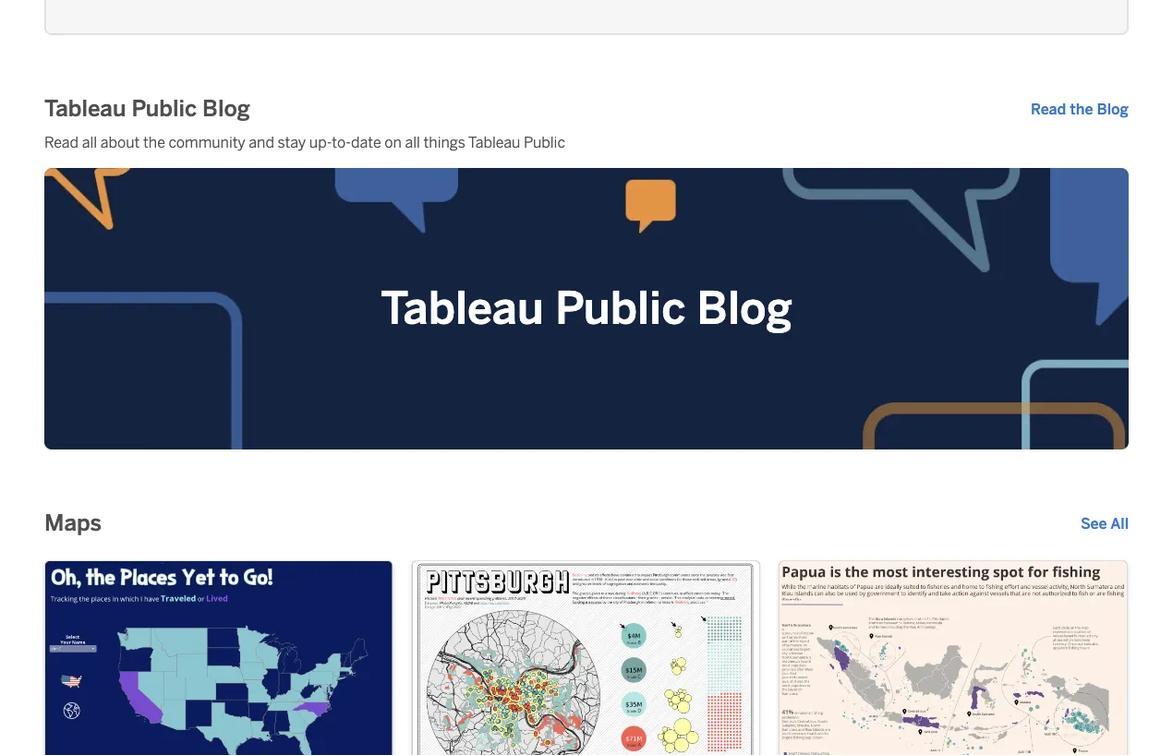 Task type: locate. For each thing, give the bounding box(es) containing it.
0 horizontal spatial all
[[82, 134, 97, 151]]

all right on
[[405, 134, 420, 151]]

0 vertical spatial the
[[1070, 100, 1093, 118]]

all left about
[[82, 134, 97, 151]]

blog
[[202, 96, 250, 122], [1097, 100, 1129, 118], [697, 282, 793, 336]]

tableau
[[44, 96, 126, 122], [468, 134, 521, 151], [381, 282, 544, 336]]

on
[[385, 134, 402, 151]]

community
[[169, 134, 246, 151]]

see all link
[[1081, 513, 1129, 535]]

read for read the blog
[[1031, 100, 1067, 118]]

2 horizontal spatial workbook thumbnail image
[[780, 562, 1127, 756]]

2 vertical spatial tableau
[[381, 282, 544, 336]]

1 vertical spatial read
[[44, 134, 79, 151]]

workbook thumbnail image
[[45, 562, 392, 756], [413, 562, 760, 756], [780, 562, 1127, 756]]

2 horizontal spatial blog
[[1097, 100, 1129, 118]]

0 horizontal spatial blog
[[202, 96, 250, 122]]

0 vertical spatial public
[[132, 96, 197, 122]]

1 horizontal spatial workbook thumbnail image
[[413, 562, 760, 756]]

1 horizontal spatial read
[[1031, 100, 1067, 118]]

read inside read all about the community and stay up-to-date on all things tableau public element
[[44, 134, 79, 151]]

public
[[132, 96, 197, 122], [524, 134, 565, 151], [555, 282, 686, 336]]

2 workbook thumbnail image from the left
[[413, 562, 760, 756]]

0 vertical spatial read
[[1031, 100, 1067, 118]]

1 all from the left
[[82, 134, 97, 151]]

tableau public blog
[[44, 96, 250, 122], [381, 282, 793, 336]]

0 horizontal spatial read
[[44, 134, 79, 151]]

1 horizontal spatial the
[[1070, 100, 1093, 118]]

tableau public blog link
[[44, 168, 1129, 450]]

1 vertical spatial public
[[524, 134, 565, 151]]

read
[[1031, 100, 1067, 118], [44, 134, 79, 151]]

1 vertical spatial the
[[143, 134, 165, 151]]

the inside read the blog link
[[1070, 100, 1093, 118]]

read for read all about the community and stay up-to-date on all things tableau public
[[44, 134, 79, 151]]

see all maps element
[[1081, 513, 1129, 535]]

all
[[1111, 515, 1129, 533]]

read the blog
[[1031, 100, 1129, 118]]

1 horizontal spatial all
[[405, 134, 420, 151]]

the
[[1070, 100, 1093, 118], [143, 134, 165, 151]]

tableau public blog heading
[[44, 94, 250, 124]]

read all about the community and stay up-to-date on all things tableau public
[[44, 134, 565, 151]]

the inside read all about the community and stay up-to-date on all things tableau public element
[[143, 134, 165, 151]]

0 vertical spatial tableau public blog
[[44, 96, 250, 122]]

maps
[[44, 511, 102, 537]]

maps heading
[[44, 509, 102, 539]]

0 horizontal spatial the
[[143, 134, 165, 151]]

0 horizontal spatial workbook thumbnail image
[[45, 562, 392, 756]]

all
[[82, 134, 97, 151], [405, 134, 420, 151]]

things
[[424, 134, 465, 151]]

read inside read the blog link
[[1031, 100, 1067, 118]]

1 horizontal spatial tableau public blog
[[381, 282, 793, 336]]

0 vertical spatial tableau
[[44, 96, 126, 122]]



Task type: describe. For each thing, give the bounding box(es) containing it.
1 vertical spatial tableau public blog
[[381, 282, 793, 336]]

and
[[249, 134, 274, 151]]

1 horizontal spatial blog
[[697, 282, 793, 336]]

tableau inside heading
[[44, 96, 126, 122]]

to-
[[332, 134, 351, 151]]

date
[[351, 134, 381, 151]]

see
[[1081, 515, 1107, 533]]

about
[[100, 134, 140, 151]]

read all about the community and stay up-to-date on all things tableau public element
[[44, 131, 1129, 154]]

0 horizontal spatial tableau public blog
[[44, 96, 250, 122]]

1 workbook thumbnail image from the left
[[45, 562, 392, 756]]

read the blog link
[[1031, 98, 1129, 120]]

3 workbook thumbnail image from the left
[[780, 562, 1127, 756]]

1 vertical spatial tableau
[[468, 134, 521, 151]]

public inside heading
[[132, 96, 197, 122]]

2 all from the left
[[405, 134, 420, 151]]

see all
[[1081, 515, 1129, 533]]

stay
[[278, 134, 306, 151]]

2 vertical spatial public
[[555, 282, 686, 336]]

blog inside heading
[[202, 96, 250, 122]]

up-
[[309, 134, 332, 151]]



Task type: vqa. For each thing, say whether or not it's contained in the screenshot.
Researcher
no



